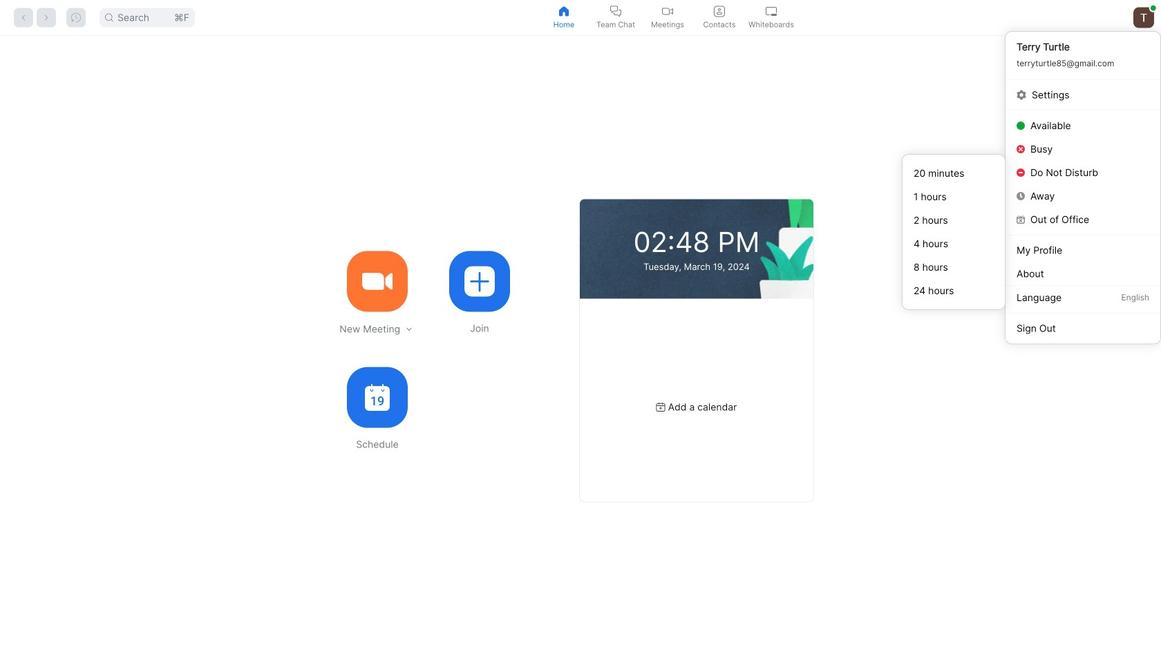 Task type: locate. For each thing, give the bounding box(es) containing it.
magnifier image
[[105, 13, 113, 22], [105, 13, 113, 22]]

busy image
[[1017, 145, 1025, 153], [1017, 145, 1025, 153]]

plus squircle image
[[464, 266, 495, 297]]

do not disturb image
[[1017, 169, 1025, 177], [1017, 169, 1025, 177]]

whiteboard small image
[[766, 6, 777, 17], [766, 6, 777, 17]]

profile contact image
[[714, 6, 725, 17], [714, 6, 725, 17]]

tab list
[[538, 0, 797, 35]]

out of office image
[[1017, 216, 1025, 224], [1017, 216, 1025, 224]]

setting image
[[1017, 90, 1026, 100], [1017, 90, 1026, 100]]

away image
[[1017, 192, 1025, 200]]

calendar add calendar image
[[656, 403, 665, 412], [656, 403, 665, 412]]

video camera on image
[[362, 266, 393, 297], [362, 266, 393, 297]]

video on image
[[662, 6, 673, 17]]

team chat image
[[610, 6, 621, 17]]

tab panel
[[0, 36, 1161, 666]]

chevron down small image
[[404, 324, 414, 334], [404, 324, 414, 334]]

online image
[[1151, 5, 1156, 11], [1151, 5, 1156, 11], [1017, 122, 1025, 130], [1017, 122, 1025, 130]]



Task type: describe. For each thing, give the bounding box(es) containing it.
avatar image
[[1133, 7, 1154, 28]]

home small image
[[558, 6, 569, 17]]

schedule image
[[365, 384, 390, 411]]

home small image
[[558, 6, 569, 17]]

video on image
[[662, 6, 673, 17]]

plus squircle image
[[464, 266, 495, 297]]

team chat image
[[610, 6, 621, 17]]

away image
[[1017, 192, 1025, 200]]



Task type: vqa. For each thing, say whether or not it's contained in the screenshot.
the Home Small icon
yes



